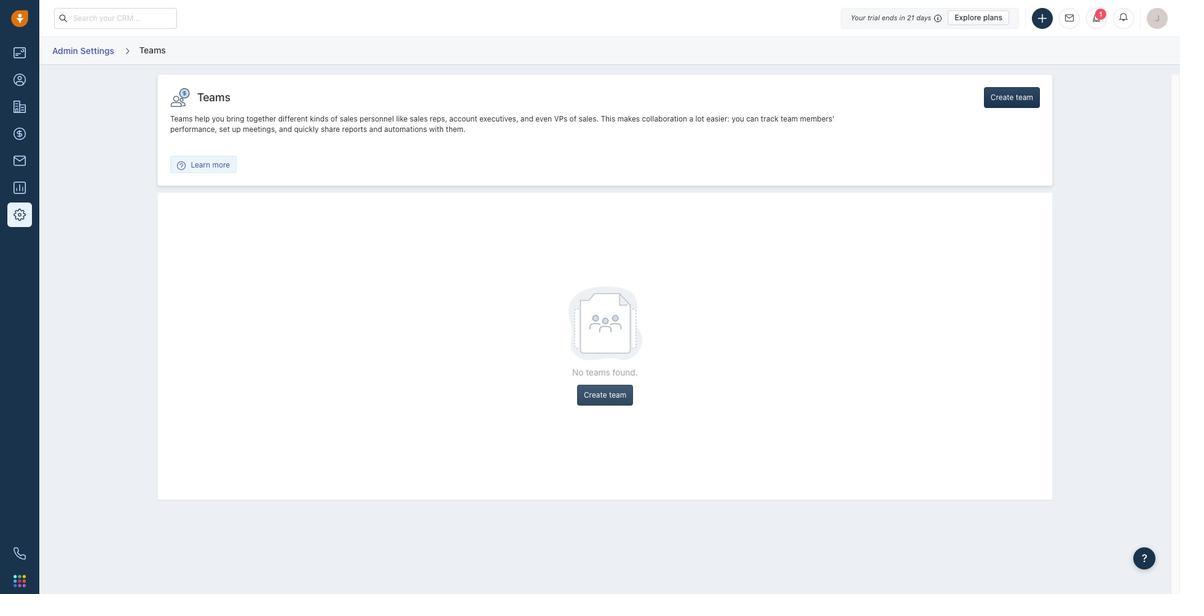 Task type: vqa. For each thing, say whether or not it's contained in the screenshot.
Quotas and Forecasting 'LINK'
no



Task type: locate. For each thing, give the bounding box(es) containing it.
phone element
[[7, 542, 32, 567]]

1 horizontal spatial create team
[[991, 93, 1033, 102]]

no
[[572, 368, 584, 378]]

2 vertical spatial team
[[609, 391, 626, 400]]

with
[[429, 125, 444, 134]]

collaboration
[[642, 114, 687, 124]]

1 vertical spatial team
[[781, 114, 798, 124]]

0 horizontal spatial team
[[609, 391, 626, 400]]

reps,
[[430, 114, 447, 124]]

1 horizontal spatial teams
[[170, 114, 193, 124]]

0 horizontal spatial and
[[279, 125, 292, 134]]

no teams found.
[[572, 368, 638, 378]]

1 horizontal spatial create
[[991, 93, 1014, 102]]

1 you from the left
[[212, 114, 224, 124]]

teams down search your crm... text field
[[139, 45, 166, 55]]

0 horizontal spatial you
[[212, 114, 224, 124]]

teams up the help
[[197, 91, 230, 104]]

1 horizontal spatial you
[[732, 114, 744, 124]]

different
[[278, 114, 308, 124]]

0 horizontal spatial create team button
[[577, 386, 633, 406]]

you up set
[[212, 114, 224, 124]]

admin settings link
[[52, 41, 115, 60]]

teams up "performance," in the top of the page
[[170, 114, 193, 124]]

and left even
[[520, 114, 533, 124]]

you
[[212, 114, 224, 124], [732, 114, 744, 124]]

1 horizontal spatial and
[[369, 125, 382, 134]]

executives,
[[479, 114, 518, 124]]

21
[[907, 14, 914, 22]]

1 vertical spatial create team
[[584, 391, 626, 400]]

learn
[[191, 160, 210, 169]]

create team
[[991, 93, 1033, 102], [584, 391, 626, 400]]

freshworks switcher image
[[14, 576, 26, 588]]

0 vertical spatial create team
[[991, 93, 1033, 102]]

settings
[[80, 45, 114, 56]]

1 vertical spatial teams
[[197, 91, 230, 104]]

help
[[195, 114, 210, 124]]

1 horizontal spatial sales
[[410, 114, 428, 124]]

0 vertical spatial create
[[991, 93, 1014, 102]]

1 link
[[1086, 8, 1107, 29]]

share
[[321, 125, 340, 134]]

team
[[1016, 93, 1033, 102], [781, 114, 798, 124], [609, 391, 626, 400]]

0 horizontal spatial sales
[[340, 114, 358, 124]]

sales up "reports" on the left top of the page
[[340, 114, 358, 124]]

teams inside teams help you bring together different kinds of sales personnel like sales reps, account executives, and even vps of sales. this makes collaboration a lot easier: you can track team members' performance, set up meetings, and quickly share reports and automations with them.
[[170, 114, 193, 124]]

this
[[601, 114, 615, 124]]

1
[[1099, 10, 1103, 18]]

0 horizontal spatial create
[[584, 391, 607, 400]]

send email image
[[1065, 14, 1074, 22]]

sales
[[340, 114, 358, 124], [410, 114, 428, 124]]

0 horizontal spatial create team
[[584, 391, 626, 400]]

lot
[[695, 114, 704, 124]]

even
[[535, 114, 552, 124]]

1 sales from the left
[[340, 114, 358, 124]]

0 vertical spatial create team button
[[984, 87, 1040, 108]]

teams
[[139, 45, 166, 55], [197, 91, 230, 104], [170, 114, 193, 124]]

2 of from the left
[[570, 114, 577, 124]]

create
[[991, 93, 1014, 102], [584, 391, 607, 400]]

Search your CRM... text field
[[54, 8, 177, 29]]

and down different
[[279, 125, 292, 134]]

0 vertical spatial team
[[1016, 93, 1033, 102]]

and
[[520, 114, 533, 124], [279, 125, 292, 134], [369, 125, 382, 134]]

team for the bottom create team button
[[609, 391, 626, 400]]

sales.
[[579, 114, 599, 124]]

2 you from the left
[[732, 114, 744, 124]]

phone image
[[14, 548, 26, 561]]

your trial ends in 21 days
[[851, 14, 931, 22]]

sales up automations
[[410, 114, 428, 124]]

of right vps
[[570, 114, 577, 124]]

you left can
[[732, 114, 744, 124]]

2 vertical spatial teams
[[170, 114, 193, 124]]

1 horizontal spatial of
[[570, 114, 577, 124]]

1 vertical spatial create
[[584, 391, 607, 400]]

makes
[[618, 114, 640, 124]]

0 vertical spatial teams
[[139, 45, 166, 55]]

2 horizontal spatial and
[[520, 114, 533, 124]]

2 horizontal spatial team
[[1016, 93, 1033, 102]]

and down personnel
[[369, 125, 382, 134]]

more
[[212, 160, 230, 169]]

2 horizontal spatial teams
[[197, 91, 230, 104]]

found.
[[613, 368, 638, 378]]

1 horizontal spatial create team button
[[984, 87, 1040, 108]]

0 horizontal spatial of
[[331, 114, 338, 124]]

1 horizontal spatial team
[[781, 114, 798, 124]]

vps
[[554, 114, 567, 124]]

set
[[219, 125, 230, 134]]

create team button
[[984, 87, 1040, 108], [577, 386, 633, 406]]

create team for the bottom create team button
[[584, 391, 626, 400]]

of up share
[[331, 114, 338, 124]]

1 of from the left
[[331, 114, 338, 124]]

of
[[331, 114, 338, 124], [570, 114, 577, 124]]



Task type: describe. For each thing, give the bounding box(es) containing it.
2 sales from the left
[[410, 114, 428, 124]]

them.
[[446, 125, 466, 134]]

trial
[[867, 14, 880, 22]]

quickly
[[294, 125, 319, 134]]

bring
[[226, 114, 244, 124]]

can
[[746, 114, 759, 124]]

teams
[[586, 368, 610, 378]]

create for the bottom create team button
[[584, 391, 607, 400]]

members'
[[800, 114, 835, 124]]

kinds
[[310, 114, 328, 124]]

account
[[449, 114, 477, 124]]

teams help you bring together different kinds of sales personnel like sales reps, account executives, and even vps of sales. this makes collaboration a lot easier: you can track team members' performance, set up meetings, and quickly share reports and automations with them.
[[170, 114, 835, 134]]

explore plans
[[955, 13, 1002, 22]]

track
[[761, 114, 778, 124]]

like
[[396, 114, 408, 124]]

learn more
[[191, 160, 230, 169]]

explore plans link
[[948, 10, 1009, 25]]

create for the rightmost create team button
[[991, 93, 1014, 102]]

explore
[[955, 13, 981, 22]]

create team for the rightmost create team button
[[991, 93, 1033, 102]]

1 vertical spatial create team button
[[577, 386, 633, 406]]

up
[[232, 125, 241, 134]]

performance,
[[170, 125, 217, 134]]

in
[[899, 14, 905, 22]]

a
[[689, 114, 693, 124]]

admin settings
[[52, 45, 114, 56]]

reports
[[342, 125, 367, 134]]

learn more link
[[171, 160, 236, 170]]

admin
[[52, 45, 78, 56]]

your
[[851, 14, 865, 22]]

team for the rightmost create team button
[[1016, 93, 1033, 102]]

team inside teams help you bring together different kinds of sales personnel like sales reps, account executives, and even vps of sales. this makes collaboration a lot easier: you can track team members' performance, set up meetings, and quickly share reports and automations with them.
[[781, 114, 798, 124]]

days
[[916, 14, 931, 22]]

personnel
[[360, 114, 394, 124]]

together
[[246, 114, 276, 124]]

meetings,
[[243, 125, 277, 134]]

plans
[[983, 13, 1002, 22]]

easier:
[[706, 114, 730, 124]]

ends
[[882, 14, 897, 22]]

automations
[[384, 125, 427, 134]]

0 horizontal spatial teams
[[139, 45, 166, 55]]



